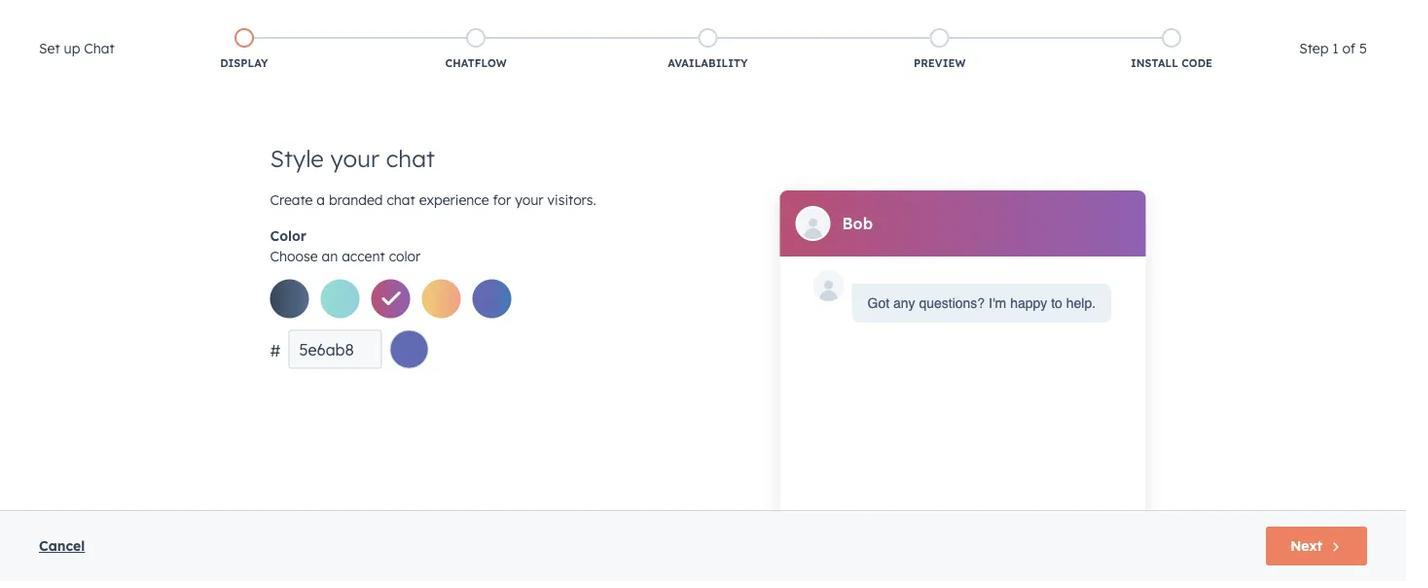 Task type: vqa. For each thing, say whether or not it's contained in the screenshot.
chat
yes



Task type: locate. For each thing, give the bounding box(es) containing it.
style
[[270, 144, 324, 173]]

of
[[1343, 40, 1356, 57]]

install code
[[1131, 56, 1213, 70]]

install code list item
[[1056, 24, 1288, 75]]

any
[[893, 296, 915, 311]]

1 horizontal spatial your
[[515, 192, 544, 209]]

to
[[1051, 296, 1063, 311]]

got
[[868, 296, 890, 311]]

search button
[[1356, 41, 1389, 74]]

color
[[270, 228, 306, 245]]

your right for
[[515, 192, 544, 209]]

0 vertical spatial your
[[330, 144, 380, 173]]

marketplaces button
[[1138, 0, 1179, 31]]

marketplaces image
[[1149, 9, 1167, 26]]

availability
[[668, 56, 748, 70]]

visitors.
[[547, 192, 596, 209]]

choose
[[270, 248, 318, 265]]

None text field
[[288, 330, 382, 369]]

experience
[[419, 192, 489, 209]]

0 horizontal spatial your
[[330, 144, 380, 173]]

install
[[1131, 56, 1179, 70]]

chat right branded
[[387, 192, 415, 209]]

help.
[[1066, 296, 1096, 311]]

code
[[1182, 56, 1213, 70]]

chat up create a branded chat experience for your visitors.
[[386, 144, 435, 173]]

your
[[330, 144, 380, 173], [515, 192, 544, 209]]

create
[[270, 192, 313, 209]]

set up chat
[[39, 40, 115, 57]]

Search HubSpot search field
[[1133, 41, 1371, 74]]

chatflow list item
[[360, 24, 592, 75]]

#
[[270, 341, 281, 361]]

menu item
[[1029, 0, 1132, 31], [1132, 0, 1136, 31], [1181, 0, 1217, 31]]

menu
[[1029, 0, 1383, 31]]

next
[[1291, 538, 1323, 555]]

i'm
[[989, 296, 1007, 311]]

list
[[128, 24, 1288, 75]]

chat
[[386, 144, 435, 173], [387, 192, 415, 209]]

3 menu item from the left
[[1181, 0, 1217, 31]]

your up branded
[[330, 144, 380, 173]]

2 menu item from the left
[[1132, 0, 1136, 31]]

got any questions? i'm happy to help.
[[868, 296, 1096, 311]]



Task type: describe. For each thing, give the bounding box(es) containing it.
1 vertical spatial your
[[515, 192, 544, 209]]

display list item
[[128, 24, 360, 75]]

set
[[39, 40, 60, 57]]

5
[[1360, 40, 1367, 57]]

search image
[[1365, 51, 1379, 64]]

preview
[[914, 56, 966, 70]]

1
[[1333, 40, 1339, 57]]

for
[[493, 192, 511, 209]]

style your chat
[[270, 144, 435, 173]]

accent
[[342, 248, 385, 265]]

cancel
[[39, 538, 85, 555]]

color
[[389, 248, 421, 265]]

1 menu item from the left
[[1029, 0, 1132, 31]]

bob
[[842, 214, 873, 234]]

questions?
[[919, 296, 985, 311]]

a
[[317, 192, 325, 209]]

branded
[[329, 192, 383, 209]]

list containing display
[[128, 24, 1288, 75]]

chat
[[84, 40, 115, 57]]

chatflow
[[445, 56, 507, 70]]

availability list item
[[592, 24, 824, 75]]

create a branded chat experience for your visitors.
[[270, 192, 596, 209]]

1 vertical spatial chat
[[387, 192, 415, 209]]

agent says: got any questions? i'm happy to help. element
[[868, 292, 1096, 315]]

0 vertical spatial chat
[[386, 144, 435, 173]]

color choose an accent color
[[270, 228, 421, 265]]

step
[[1299, 40, 1329, 57]]

an
[[322, 248, 338, 265]]

set up chat heading
[[39, 37, 115, 60]]

display
[[220, 56, 268, 70]]

cancel button
[[39, 535, 85, 559]]

up
[[64, 40, 80, 57]]

step 1 of 5
[[1299, 40, 1367, 57]]

preview list item
[[824, 24, 1056, 75]]

happy
[[1010, 296, 1047, 311]]

next button
[[1266, 527, 1367, 566]]



